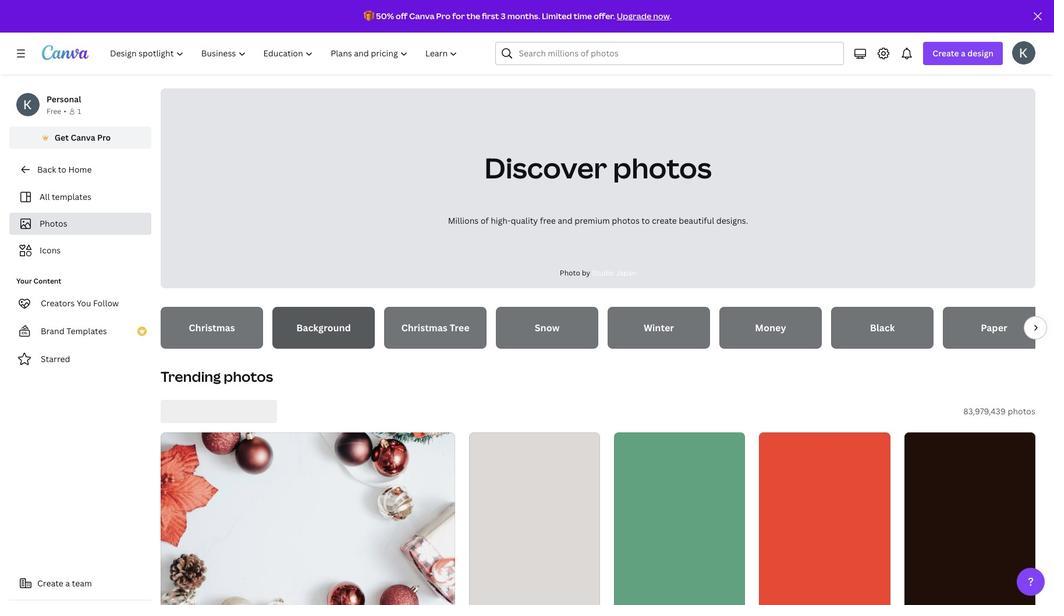 Task type: describe. For each thing, give the bounding box(es) containing it.
create
[[652, 215, 677, 226]]

3
[[501, 10, 506, 22]]

winter link
[[608, 307, 710, 349]]

•
[[64, 107, 66, 116]]

trending
[[161, 367, 221, 387]]

black
[[870, 322, 895, 335]]

studio
[[592, 268, 614, 278]]

upgrade
[[617, 10, 652, 22]]

photo by studio japan
[[560, 268, 636, 278]]

team
[[72, 579, 92, 590]]

all
[[40, 192, 50, 203]]

design
[[968, 48, 994, 59]]

photo
[[560, 268, 580, 278]]

.
[[670, 10, 672, 22]]

first
[[482, 10, 499, 22]]

by
[[582, 268, 590, 278]]

high-
[[491, 215, 511, 226]]

japan
[[616, 268, 636, 278]]

millions
[[448, 215, 479, 226]]

templates
[[52, 192, 91, 203]]

photos
[[40, 218, 67, 229]]

your
[[16, 276, 32, 286]]

create a team
[[37, 579, 92, 590]]

discover photos
[[484, 149, 712, 187]]

1
[[77, 107, 81, 116]]

money
[[755, 322, 786, 335]]

your content
[[16, 276, 61, 286]]

paper link
[[943, 307, 1045, 349]]

beautiful
[[679, 215, 714, 226]]

get canva pro
[[55, 132, 111, 143]]

free •
[[47, 107, 66, 116]]

and
[[558, 215, 573, 226]]

creators
[[41, 298, 75, 309]]

all templates link
[[16, 186, 144, 208]]

winter
[[644, 322, 674, 335]]

icons link
[[16, 240, 144, 262]]

photos for discover photos
[[613, 149, 712, 187]]

time
[[574, 10, 592, 22]]

red christmas decorations image
[[161, 433, 455, 606]]

get canva pro button
[[9, 127, 151, 149]]

back to home
[[37, 164, 92, 175]]

home
[[68, 164, 92, 175]]

create for create a design
[[933, 48, 959, 59]]

brand templates
[[41, 326, 107, 337]]

photos for 83,979,439 photos
[[1008, 406, 1036, 417]]

free
[[47, 107, 61, 116]]

free
[[540, 215, 556, 226]]

top level navigation element
[[102, 42, 468, 65]]

follow
[[93, 298, 119, 309]]

kendall parks image
[[1012, 41, 1036, 65]]

icons
[[40, 245, 61, 256]]

pro inside button
[[97, 132, 111, 143]]

🎁
[[364, 10, 374, 22]]

create a design button
[[923, 42, 1003, 65]]

brand
[[41, 326, 64, 337]]

money link
[[719, 307, 822, 349]]

the
[[467, 10, 480, 22]]

templates
[[66, 326, 107, 337]]



Task type: locate. For each thing, give the bounding box(es) containing it.
discover
[[484, 149, 607, 187]]

christmas tree link
[[384, 307, 487, 349]]

0 horizontal spatial pro
[[97, 132, 111, 143]]

1 horizontal spatial pro
[[436, 10, 451, 22]]

photos right 83,979,439
[[1008, 406, 1036, 417]]

create inside dropdown button
[[933, 48, 959, 59]]

50%
[[376, 10, 394, 22]]

1 christmas from the left
[[189, 322, 235, 335]]

back
[[37, 164, 56, 175]]

back to home link
[[9, 158, 151, 182]]

now
[[653, 10, 670, 22]]

to left create
[[642, 215, 650, 226]]

1 vertical spatial pro
[[97, 132, 111, 143]]

create
[[933, 48, 959, 59], [37, 579, 63, 590]]

black link
[[831, 307, 934, 349]]

upgrade now button
[[617, 10, 670, 22]]

brand templates link
[[9, 320, 151, 343]]

0 horizontal spatial canva
[[71, 132, 95, 143]]

a inside dropdown button
[[961, 48, 966, 59]]

Search search field
[[519, 42, 837, 65]]

tree
[[450, 322, 469, 335]]

christmas for christmas
[[189, 322, 235, 335]]

creators you follow
[[41, 298, 119, 309]]

christmas for christmas tree
[[401, 322, 448, 335]]

83,979,439
[[964, 406, 1006, 417]]

0 vertical spatial canva
[[409, 10, 435, 22]]

off
[[396, 10, 408, 22]]

quality
[[511, 215, 538, 226]]

0 vertical spatial a
[[961, 48, 966, 59]]

starred
[[41, 354, 70, 365]]

background link
[[272, 307, 375, 349]]

1 vertical spatial create
[[37, 579, 63, 590]]

a
[[961, 48, 966, 59], [65, 579, 70, 590]]

for
[[452, 10, 465, 22]]

you
[[77, 298, 91, 309]]

pro up back to home link
[[97, 132, 111, 143]]

canva
[[409, 10, 435, 22], [71, 132, 95, 143]]

christmas tree
[[401, 322, 469, 335]]

trending photos
[[161, 367, 273, 387]]

a left team
[[65, 579, 70, 590]]

create a team button
[[9, 573, 151, 596]]

a for design
[[961, 48, 966, 59]]

create left design on the right top of page
[[933, 48, 959, 59]]

creators you follow link
[[9, 292, 151, 315]]

create left team
[[37, 579, 63, 590]]

canva right off
[[409, 10, 435, 22]]

photos for trending photos
[[224, 367, 273, 387]]

photos up create
[[613, 149, 712, 187]]

0 horizontal spatial to
[[58, 164, 66, 175]]

🎁 50% off canva pro for the first 3 months. limited time offer. upgrade now .
[[364, 10, 672, 22]]

1 horizontal spatial christmas
[[401, 322, 448, 335]]

0 vertical spatial pro
[[436, 10, 451, 22]]

None search field
[[496, 42, 844, 65]]

personal
[[47, 94, 81, 105]]

canva inside button
[[71, 132, 95, 143]]

content
[[34, 276, 61, 286]]

1 horizontal spatial to
[[642, 215, 650, 226]]

83,979,439 photos
[[964, 406, 1036, 417]]

snow
[[535, 322, 560, 335]]

starred link
[[9, 348, 151, 371]]

1 horizontal spatial create
[[933, 48, 959, 59]]

of
[[481, 215, 489, 226]]

a inside button
[[65, 579, 70, 590]]

0 horizontal spatial christmas
[[189, 322, 235, 335]]

0 vertical spatial to
[[58, 164, 66, 175]]

1 horizontal spatial a
[[961, 48, 966, 59]]

0 horizontal spatial create
[[37, 579, 63, 590]]

photos right premium
[[612, 215, 640, 226]]

0 vertical spatial create
[[933, 48, 959, 59]]

1 vertical spatial canva
[[71, 132, 95, 143]]

christmas
[[189, 322, 235, 335], [401, 322, 448, 335]]

create inside button
[[37, 579, 63, 590]]

photos
[[613, 149, 712, 187], [612, 215, 640, 226], [224, 367, 273, 387], [1008, 406, 1036, 417]]

christmas up the trending photos
[[189, 322, 235, 335]]

christmas left 'tree'
[[401, 322, 448, 335]]

2 christmas from the left
[[401, 322, 448, 335]]

designs.
[[716, 215, 748, 226]]

to
[[58, 164, 66, 175], [642, 215, 650, 226]]

all templates
[[40, 192, 91, 203]]

1 vertical spatial a
[[65, 579, 70, 590]]

0 horizontal spatial a
[[65, 579, 70, 590]]

create for create a team
[[37, 579, 63, 590]]

limited
[[542, 10, 572, 22]]

pro
[[436, 10, 451, 22], [97, 132, 111, 143]]

1 horizontal spatial canva
[[409, 10, 435, 22]]

premium
[[575, 215, 610, 226]]

months.
[[507, 10, 540, 22]]

a for team
[[65, 579, 70, 590]]

pro left for
[[436, 10, 451, 22]]

1 vertical spatial to
[[642, 215, 650, 226]]

paper
[[981, 322, 1007, 335]]

photos right "trending"
[[224, 367, 273, 387]]

millions of high-quality free and premium photos to create beautiful designs.
[[448, 215, 748, 226]]

to right back
[[58, 164, 66, 175]]

christmas link
[[161, 307, 263, 349]]

a left design on the right top of page
[[961, 48, 966, 59]]

snow link
[[496, 307, 598, 349]]

offer.
[[594, 10, 615, 22]]

get
[[55, 132, 69, 143]]

create a design
[[933, 48, 994, 59]]

background
[[296, 322, 351, 335]]

canva right get
[[71, 132, 95, 143]]



Task type: vqa. For each thing, say whether or not it's contained in the screenshot.
PAPER Link
yes



